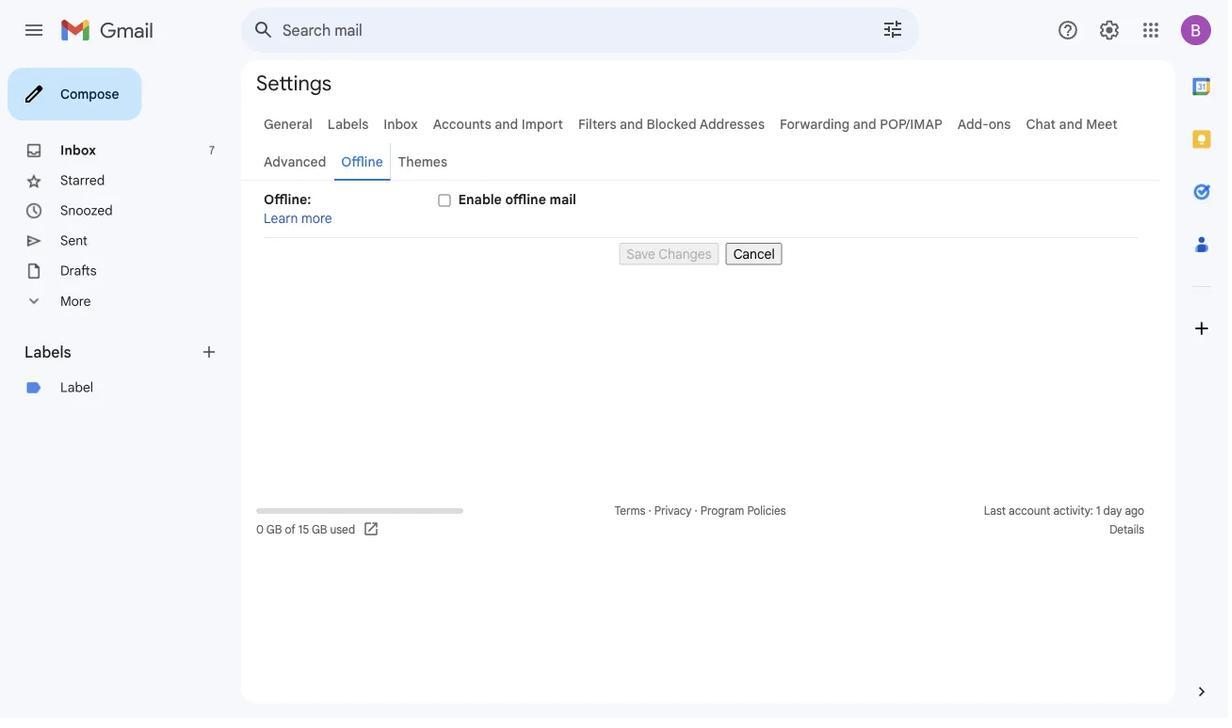 Task type: locate. For each thing, give the bounding box(es) containing it.
1 horizontal spatial labels
[[328, 116, 369, 132]]

0 horizontal spatial inbox link
[[60, 142, 96, 159]]

forwarding and pop/imap link
[[780, 116, 943, 132]]

gb right the '0'
[[267, 523, 282, 537]]

add-ons
[[958, 116, 1011, 132]]

0 horizontal spatial labels
[[24, 343, 71, 362]]

sent link
[[60, 233, 88, 249]]

·
[[649, 505, 652, 519], [695, 505, 698, 519]]

labels up label
[[24, 343, 71, 362]]

and right chat
[[1060, 116, 1083, 132]]

chat
[[1026, 116, 1056, 132]]

and left import
[[495, 116, 518, 132]]

2 gb from the left
[[312, 523, 327, 537]]

and right filters
[[620, 116, 643, 132]]

inbox inside labels 'navigation'
[[60, 142, 96, 159]]

general link
[[264, 116, 313, 132]]

1 horizontal spatial ·
[[695, 505, 698, 519]]

drafts link
[[60, 263, 97, 279]]

1 vertical spatial labels
[[24, 343, 71, 362]]

inbox link
[[384, 116, 418, 132], [60, 142, 96, 159]]

navigation
[[264, 238, 1138, 265]]

0 vertical spatial inbox
[[384, 116, 418, 132]]

footer
[[241, 502, 1161, 540]]

privacy link
[[655, 505, 692, 519]]

and
[[495, 116, 518, 132], [620, 116, 643, 132], [853, 116, 877, 132], [1060, 116, 1083, 132]]

inbox link up 'themes' "link"
[[384, 116, 418, 132]]

support image
[[1057, 19, 1080, 41]]

day
[[1104, 505, 1122, 519]]

1 horizontal spatial inbox
[[384, 116, 418, 132]]

inbox up 'themes' "link"
[[384, 116, 418, 132]]

drafts
[[60, 263, 97, 279]]

general
[[264, 116, 313, 132]]

tab list
[[1176, 60, 1229, 651]]

3 and from the left
[[853, 116, 877, 132]]

follow link to manage storage image
[[363, 521, 382, 540]]

0 horizontal spatial ·
[[649, 505, 652, 519]]

0 horizontal spatial inbox
[[60, 142, 96, 159]]

0 horizontal spatial gb
[[267, 523, 282, 537]]

save changes button
[[619, 243, 719, 265]]

enable
[[458, 191, 502, 208]]

changes
[[659, 246, 712, 262]]

inbox
[[384, 116, 418, 132], [60, 142, 96, 159]]

labels inside 'navigation'
[[24, 343, 71, 362]]

more
[[60, 293, 91, 310]]

1 and from the left
[[495, 116, 518, 132]]

inbox for inbox link to the bottom
[[60, 142, 96, 159]]

settings
[[256, 70, 332, 96]]

meet
[[1086, 116, 1118, 132]]

addresses
[[700, 116, 765, 132]]

offline
[[505, 191, 546, 208]]

Enable offline mail checkbox
[[439, 194, 451, 207]]

and for accounts
[[495, 116, 518, 132]]

1 horizontal spatial inbox link
[[384, 116, 418, 132]]

gb
[[267, 523, 282, 537], [312, 523, 327, 537]]

more
[[302, 210, 332, 227]]

offline link
[[341, 154, 383, 170]]

starred
[[60, 172, 105, 189]]

footer containing terms
[[241, 502, 1161, 540]]

and for forwarding
[[853, 116, 877, 132]]

sent
[[60, 233, 88, 249]]

4 and from the left
[[1060, 116, 1083, 132]]

and left the pop/imap
[[853, 116, 877, 132]]

ago
[[1125, 505, 1145, 519]]

add-
[[958, 116, 989, 132]]

inbox link up starred
[[60, 142, 96, 159]]

inbox up starred
[[60, 142, 96, 159]]

Search mail text field
[[283, 21, 829, 40]]

0 vertical spatial inbox link
[[384, 116, 418, 132]]

15
[[298, 523, 309, 537]]

compose
[[60, 86, 119, 102]]

compose button
[[8, 68, 142, 121]]

None search field
[[241, 8, 920, 53]]

account
[[1009, 505, 1051, 519]]

offline
[[341, 154, 383, 170]]

labels up offline link
[[328, 116, 369, 132]]

2 and from the left
[[620, 116, 643, 132]]

2 · from the left
[[695, 505, 698, 519]]

labels for labels link
[[328, 116, 369, 132]]

0
[[256, 523, 264, 537]]

1 vertical spatial inbox
[[60, 142, 96, 159]]

program
[[701, 505, 745, 519]]

last
[[984, 505, 1006, 519]]

learn more link
[[264, 210, 332, 227]]

labels
[[328, 116, 369, 132], [24, 343, 71, 362]]

· right terms
[[649, 505, 652, 519]]

accounts and import link
[[433, 116, 563, 132]]

gb right 15
[[312, 523, 327, 537]]

themes
[[398, 154, 448, 170]]

0 vertical spatial labels
[[328, 116, 369, 132]]

labels link
[[328, 116, 369, 132]]

main menu image
[[23, 19, 45, 41]]

1 horizontal spatial gb
[[312, 523, 327, 537]]

filters and blocked addresses
[[578, 116, 765, 132]]

policies
[[748, 505, 786, 519]]

· right privacy link
[[695, 505, 698, 519]]



Task type: describe. For each thing, give the bounding box(es) containing it.
label link
[[60, 380, 93, 396]]

more button
[[0, 286, 226, 317]]

advanced
[[264, 154, 326, 170]]

accounts
[[433, 116, 492, 132]]

details link
[[1110, 523, 1145, 537]]

enable offline mail
[[458, 191, 577, 208]]

advanced search options image
[[874, 10, 912, 48]]

last account activity: 1 day ago details
[[984, 505, 1145, 537]]

and for chat
[[1060, 116, 1083, 132]]

terms
[[615, 505, 646, 519]]

labels for labels heading
[[24, 343, 71, 362]]

forwarding and pop/imap
[[780, 116, 943, 132]]

terms link
[[615, 505, 646, 519]]

labels heading
[[24, 343, 200, 362]]

terms · privacy · program policies
[[615, 505, 786, 519]]

label
[[60, 380, 93, 396]]

gmail image
[[60, 11, 163, 49]]

7
[[209, 144, 215, 158]]

blocked
[[647, 116, 697, 132]]

save changes
[[627, 246, 712, 262]]

accounts and import
[[433, 116, 563, 132]]

offline: learn more
[[264, 191, 332, 227]]

program policies link
[[701, 505, 786, 519]]

learn
[[264, 210, 298, 227]]

inbox for right inbox link
[[384, 116, 418, 132]]

snoozed link
[[60, 203, 113, 219]]

privacy
[[655, 505, 692, 519]]

import
[[522, 116, 563, 132]]

settings image
[[1099, 19, 1121, 41]]

snoozed
[[60, 203, 113, 219]]

1 · from the left
[[649, 505, 652, 519]]

1 gb from the left
[[267, 523, 282, 537]]

add-ons link
[[958, 116, 1011, 132]]

advanced link
[[264, 154, 326, 170]]

filters
[[578, 116, 617, 132]]

starred link
[[60, 172, 105, 189]]

pop/imap
[[880, 116, 943, 132]]

cancel
[[734, 246, 775, 262]]

of
[[285, 523, 296, 537]]

details
[[1110, 523, 1145, 537]]

themes link
[[398, 154, 448, 170]]

navigation containing save changes
[[264, 238, 1138, 265]]

ons
[[989, 116, 1011, 132]]

used
[[330, 523, 355, 537]]

forwarding
[[780, 116, 850, 132]]

save
[[627, 246, 656, 262]]

labels navigation
[[0, 60, 241, 719]]

and for filters
[[620, 116, 643, 132]]

0 gb of 15 gb used
[[256, 523, 355, 537]]

chat and meet
[[1026, 116, 1118, 132]]

cancel button
[[726, 243, 783, 265]]

mail
[[550, 191, 577, 208]]

search mail image
[[247, 13, 281, 47]]

1 vertical spatial inbox link
[[60, 142, 96, 159]]

activity:
[[1054, 505, 1094, 519]]

chat and meet link
[[1026, 116, 1118, 132]]

offline:
[[264, 191, 311, 208]]

filters and blocked addresses link
[[578, 116, 765, 132]]

1
[[1097, 505, 1101, 519]]



Task type: vqa. For each thing, say whether or not it's contained in the screenshot.
Forwarding and POP/IMAP link
yes



